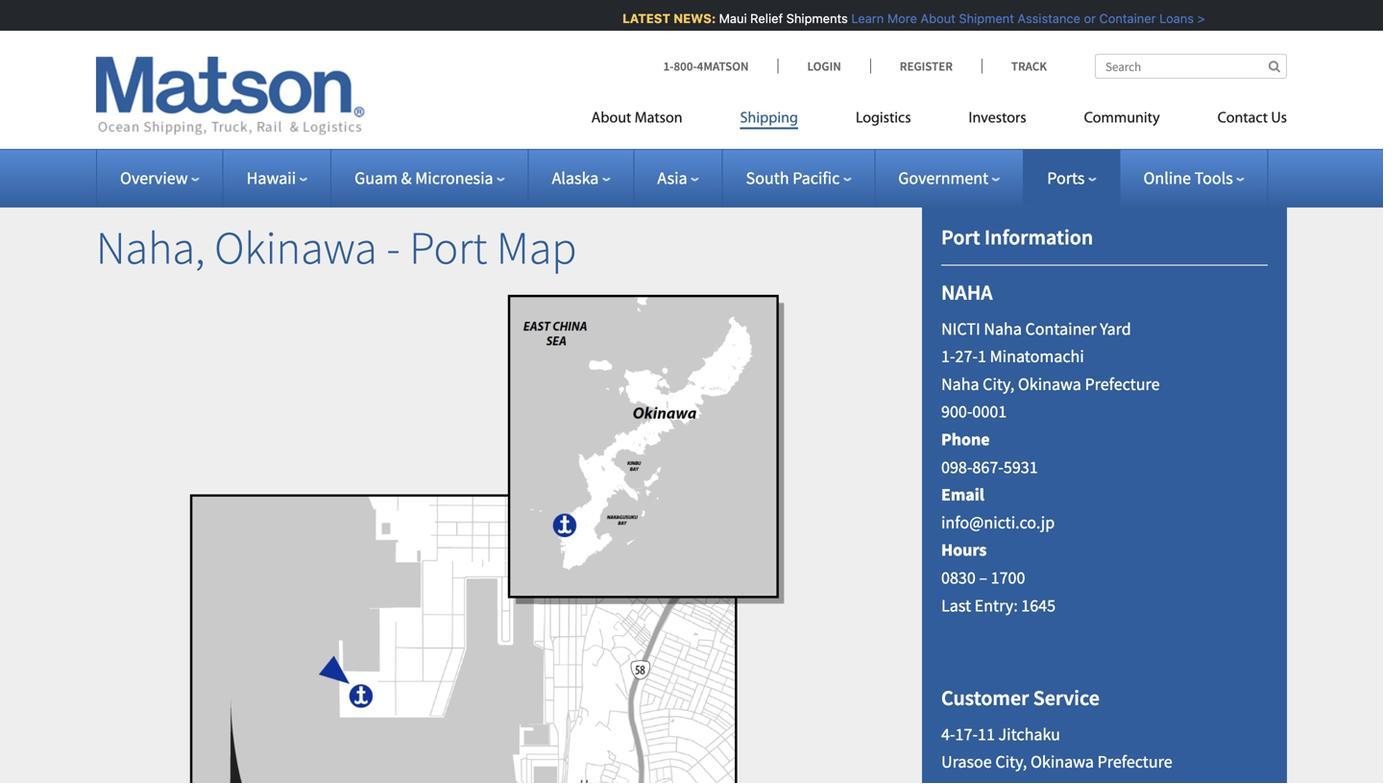 Task type: vqa. For each thing, say whether or not it's contained in the screenshot.
first 'Computershare' from the bottom
no



Task type: locate. For each thing, give the bounding box(es) containing it.
asia link
[[658, 167, 699, 189]]

1 vertical spatial naha
[[942, 373, 980, 395]]

prefecture down yard
[[1085, 373, 1160, 395]]

prefecture down service
[[1098, 751, 1173, 773]]

27-
[[956, 346, 978, 367]]

–
[[979, 567, 988, 588]]

investors
[[969, 111, 1027, 126]]

entry:
[[975, 595, 1018, 616]]

naha up 900-
[[942, 373, 980, 395]]

news:
[[671, 11, 713, 25]]

1 vertical spatial prefecture
[[1098, 751, 1173, 773]]

&
[[401, 167, 412, 189]]

section
[[898, 177, 1312, 783]]

None search field
[[1095, 54, 1288, 79]]

customer service
[[942, 684, 1100, 711]]

0 vertical spatial okinawa
[[214, 219, 377, 276]]

overview link
[[120, 167, 200, 189]]

city, up 0001
[[983, 373, 1015, 395]]

city, inside the "nicti naha container yard 1-27-1 minatomachi naha city, okinawa prefecture 900-0001 phone 098-867-5931 email info@nicti.co.jp hours 0830 – 1700 last entry: 1645"
[[983, 373, 1015, 395]]

community
[[1084, 111, 1160, 126]]

guam & micronesia
[[355, 167, 493, 189]]

nicti naha container yard 1-27-1 minatomachi naha city, okinawa prefecture 900-0001 phone 098-867-5931 email info@nicti.co.jp hours 0830 – 1700 last entry: 1645
[[942, 318, 1160, 616]]

south pacific link
[[746, 167, 852, 189]]

port right -
[[410, 219, 487, 276]]

ports
[[1048, 167, 1085, 189]]

1 vertical spatial container
[[1026, 318, 1097, 339]]

prefecture
[[1085, 373, 1160, 395], [1098, 751, 1173, 773]]

800-
[[674, 58, 697, 74]]

learn more about shipment assistance or container loans > link
[[849, 11, 1203, 25]]

11
[[978, 723, 995, 745]]

login
[[808, 58, 841, 74]]

nicti
[[942, 318, 981, 339]]

1-
[[664, 58, 674, 74], [942, 346, 956, 367]]

0 horizontal spatial about
[[591, 111, 632, 126]]

0 vertical spatial city,
[[983, 373, 1015, 395]]

port information
[[942, 224, 1094, 250]]

ports link
[[1048, 167, 1097, 189]]

search image
[[1269, 60, 1281, 73]]

container
[[1097, 11, 1153, 25], [1026, 318, 1097, 339]]

naha
[[984, 318, 1022, 339], [942, 373, 980, 395]]

contact us
[[1218, 111, 1288, 126]]

port up naha
[[942, 224, 981, 250]]

assistance
[[1015, 11, 1078, 25]]

alaska
[[552, 167, 599, 189]]

guam
[[355, 167, 398, 189]]

1 vertical spatial city,
[[996, 751, 1027, 773]]

1 horizontal spatial about
[[918, 11, 953, 25]]

okinawa down minatomachi
[[1018, 373, 1082, 395]]

1 horizontal spatial 1-
[[942, 346, 956, 367]]

5931
[[1004, 456, 1038, 478]]

17-
[[956, 723, 978, 745]]

jitchaku
[[999, 723, 1061, 745]]

okinawa
[[214, 219, 377, 276], [1018, 373, 1082, 395], [1031, 751, 1094, 773]]

867-
[[973, 456, 1004, 478]]

register link
[[870, 58, 982, 74]]

1 horizontal spatial naha
[[984, 318, 1022, 339]]

0 horizontal spatial 1-
[[664, 58, 674, 74]]

map
[[497, 219, 577, 276]]

0 horizontal spatial naha
[[942, 373, 980, 395]]

1 vertical spatial about
[[591, 111, 632, 126]]

port
[[410, 219, 487, 276], [942, 224, 981, 250]]

government
[[899, 167, 989, 189]]

0 vertical spatial container
[[1097, 11, 1153, 25]]

1 vertical spatial 1-
[[942, 346, 956, 367]]

government link
[[899, 167, 1000, 189]]

investors link
[[940, 101, 1056, 141]]

1 vertical spatial okinawa
[[1018, 373, 1082, 395]]

logistics
[[856, 111, 911, 126]]

1- down nicti at the top right of page
[[942, 346, 956, 367]]

0 vertical spatial prefecture
[[1085, 373, 1160, 395]]

Search search field
[[1095, 54, 1288, 79]]

city, down jitchaku
[[996, 751, 1027, 773]]

4-17-11 jitchaku urasoe city, okinawa prefecture
[[942, 723, 1173, 773]]

about right more
[[918, 11, 953, 25]]

0 vertical spatial 1-
[[664, 58, 674, 74]]

hawaii
[[247, 167, 296, 189]]

naha up 1
[[984, 318, 1022, 339]]

overview
[[120, 167, 188, 189]]

alaska link
[[552, 167, 610, 189]]

track
[[1012, 58, 1047, 74]]

us
[[1272, 111, 1288, 126]]

okinawa down hawaii link
[[214, 219, 377, 276]]

2 vertical spatial okinawa
[[1031, 751, 1094, 773]]

hawaii link
[[247, 167, 308, 189]]

contact us link
[[1189, 101, 1288, 141]]

shipping link
[[712, 101, 827, 141]]

1- down "news:"
[[664, 58, 674, 74]]

0 vertical spatial about
[[918, 11, 953, 25]]

online tools link
[[1144, 167, 1245, 189]]

container right or
[[1097, 11, 1153, 25]]

about left the matson
[[591, 111, 632, 126]]

0 vertical spatial naha
[[984, 318, 1022, 339]]

naha, okinawa - port map
[[96, 219, 577, 276]]

shipments
[[784, 11, 845, 25]]

prefecture inside the "nicti naha container yard 1-27-1 minatomachi naha city, okinawa prefecture 900-0001 phone 098-867-5931 email info@nicti.co.jp hours 0830 – 1700 last entry: 1645"
[[1085, 373, 1160, 395]]

container up minatomachi
[[1026, 318, 1097, 339]]

okinawa down jitchaku
[[1031, 751, 1094, 773]]

about inside top menu navigation
[[591, 111, 632, 126]]

1-800-4matson
[[664, 58, 749, 74]]

about
[[918, 11, 953, 25], [591, 111, 632, 126]]

register
[[900, 58, 953, 74]]

minatomachi
[[990, 346, 1085, 367]]



Task type: describe. For each thing, give the bounding box(es) containing it.
hours
[[942, 539, 987, 561]]

asia
[[658, 167, 688, 189]]

1700
[[991, 567, 1026, 588]]

1
[[978, 346, 987, 367]]

contact
[[1218, 111, 1268, 126]]

logistics link
[[827, 101, 940, 141]]

learn
[[849, 11, 881, 25]]

urasoe
[[942, 751, 992, 773]]

4matson
[[697, 58, 749, 74]]

container inside the "nicti naha container yard 1-27-1 minatomachi naha city, okinawa prefecture 900-0001 phone 098-867-5931 email info@nicti.co.jp hours 0830 – 1700 last entry: 1645"
[[1026, 318, 1097, 339]]

relief
[[748, 11, 780, 25]]

latest
[[620, 11, 668, 25]]

loans
[[1157, 11, 1191, 25]]

customer
[[942, 684, 1029, 711]]

shipping
[[740, 111, 798, 126]]

south
[[746, 167, 789, 189]]

last
[[942, 595, 971, 616]]

email
[[942, 484, 985, 505]]

shipment
[[956, 11, 1011, 25]]

1645
[[1022, 595, 1056, 616]]

phone
[[942, 429, 990, 450]]

track link
[[982, 58, 1047, 74]]

info@nicti.co.jp
[[942, 512, 1055, 533]]

micronesia
[[415, 167, 493, 189]]

online tools
[[1144, 167, 1233, 189]]

okinawa inside 4-17-11 jitchaku urasoe city, okinawa prefecture
[[1031, 751, 1094, 773]]

okinawa inside the "nicti naha container yard 1-27-1 minatomachi naha city, okinawa prefecture 900-0001 phone 098-867-5931 email info@nicti.co.jp hours 0830 – 1700 last entry: 1645"
[[1018, 373, 1082, 395]]

098-
[[942, 456, 973, 478]]

service
[[1034, 684, 1100, 711]]

login link
[[778, 58, 870, 74]]

more
[[885, 11, 914, 25]]

1-800-4matson link
[[664, 58, 778, 74]]

-
[[387, 219, 400, 276]]

1 horizontal spatial port
[[942, 224, 981, 250]]

city, inside 4-17-11 jitchaku urasoe city, okinawa prefecture
[[996, 751, 1027, 773]]

latest news: maui relief shipments learn more about shipment assistance or container loans >
[[620, 11, 1203, 25]]

section containing port information
[[898, 177, 1312, 783]]

0 horizontal spatial port
[[410, 219, 487, 276]]

naha,
[[96, 219, 205, 276]]

yard
[[1100, 318, 1132, 339]]

4-
[[942, 723, 956, 745]]

matson
[[635, 111, 683, 126]]

community link
[[1056, 101, 1189, 141]]

0001
[[973, 401, 1007, 422]]

>
[[1195, 11, 1203, 25]]

1- inside the "nicti naha container yard 1-27-1 minatomachi naha city, okinawa prefecture 900-0001 phone 098-867-5931 email info@nicti.co.jp hours 0830 – 1700 last entry: 1645"
[[942, 346, 956, 367]]

prefecture inside 4-17-11 jitchaku urasoe city, okinawa prefecture
[[1098, 751, 1173, 773]]

about matson
[[591, 111, 683, 126]]

top menu navigation
[[591, 101, 1288, 141]]

tools
[[1195, 167, 1233, 189]]

information
[[985, 224, 1094, 250]]

maui
[[716, 11, 744, 25]]

0830
[[942, 567, 976, 588]]

guam & micronesia link
[[355, 167, 505, 189]]

pacific
[[793, 167, 840, 189]]

900-
[[942, 401, 973, 422]]

south pacific
[[746, 167, 840, 189]]

online
[[1144, 167, 1191, 189]]

or
[[1081, 11, 1093, 25]]

naha
[[942, 279, 993, 305]]

blue matson logo with ocean, shipping, truck, rail and logistics written beneath it. image
[[96, 57, 365, 135]]

about matson link
[[591, 101, 712, 141]]



